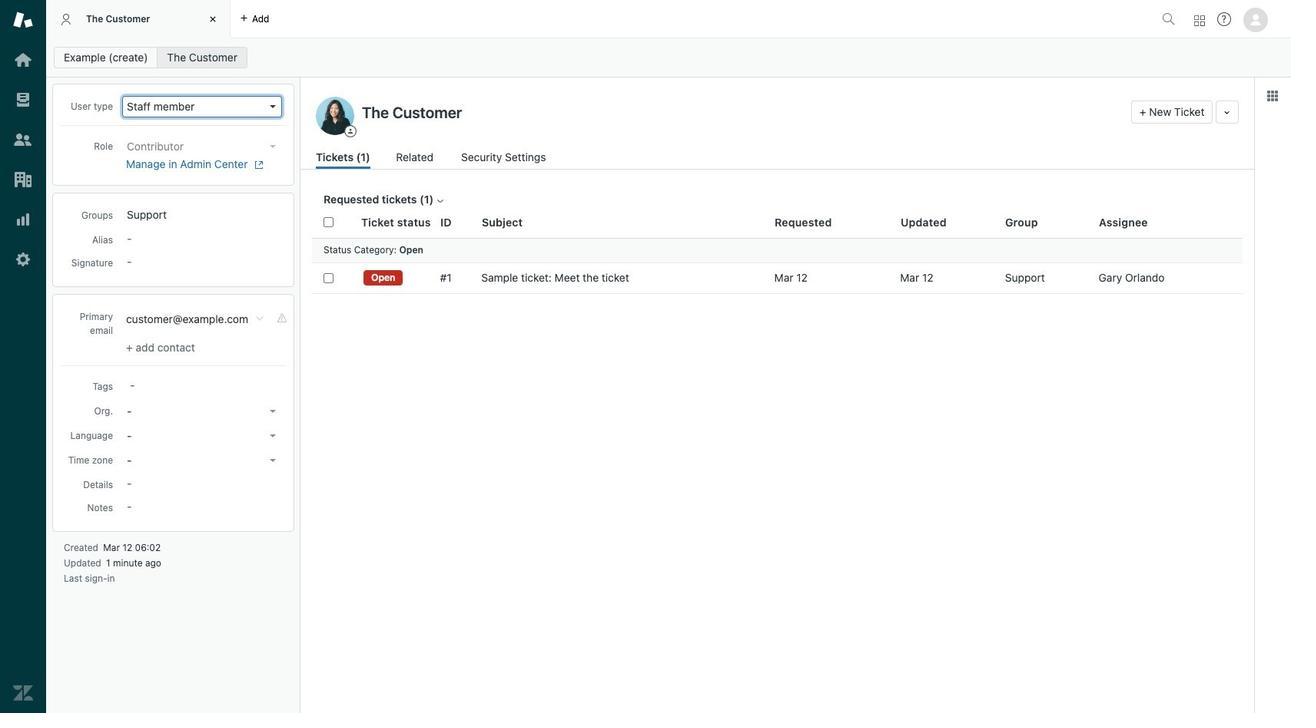 Task type: locate. For each thing, give the bounding box(es) containing it.
reporting image
[[13, 210, 33, 230]]

tabs tab list
[[46, 0, 1156, 38]]

get help image
[[1217, 12, 1231, 26]]

None checkbox
[[324, 273, 334, 283]]

None text field
[[357, 101, 1125, 124]]

tab
[[46, 0, 231, 38]]

close image
[[205, 12, 221, 27]]

arrow down image
[[270, 105, 276, 108], [270, 145, 276, 148], [270, 435, 276, 438], [270, 460, 276, 463]]

grid
[[300, 208, 1254, 714]]

zendesk products image
[[1194, 15, 1205, 26]]

Select All Tickets checkbox
[[324, 218, 334, 228]]



Task type: vqa. For each thing, say whether or not it's contained in the screenshot.
heading
no



Task type: describe. For each thing, give the bounding box(es) containing it.
3 arrow down image from the top
[[270, 435, 276, 438]]

views image
[[13, 90, 33, 110]]

arrow down image
[[270, 410, 276, 413]]

4 arrow down image from the top
[[270, 460, 276, 463]]

zendesk image
[[13, 684, 33, 704]]

1 arrow down image from the top
[[270, 105, 276, 108]]

customers image
[[13, 130, 33, 150]]

secondary element
[[46, 42, 1291, 73]]

apps image
[[1267, 90, 1279, 102]]

get started image
[[13, 50, 33, 70]]

main element
[[0, 0, 46, 714]]

admin image
[[13, 250, 33, 270]]

organizations image
[[13, 170, 33, 190]]

- field
[[124, 377, 282, 394]]

2 arrow down image from the top
[[270, 145, 276, 148]]

zendesk support image
[[13, 10, 33, 30]]



